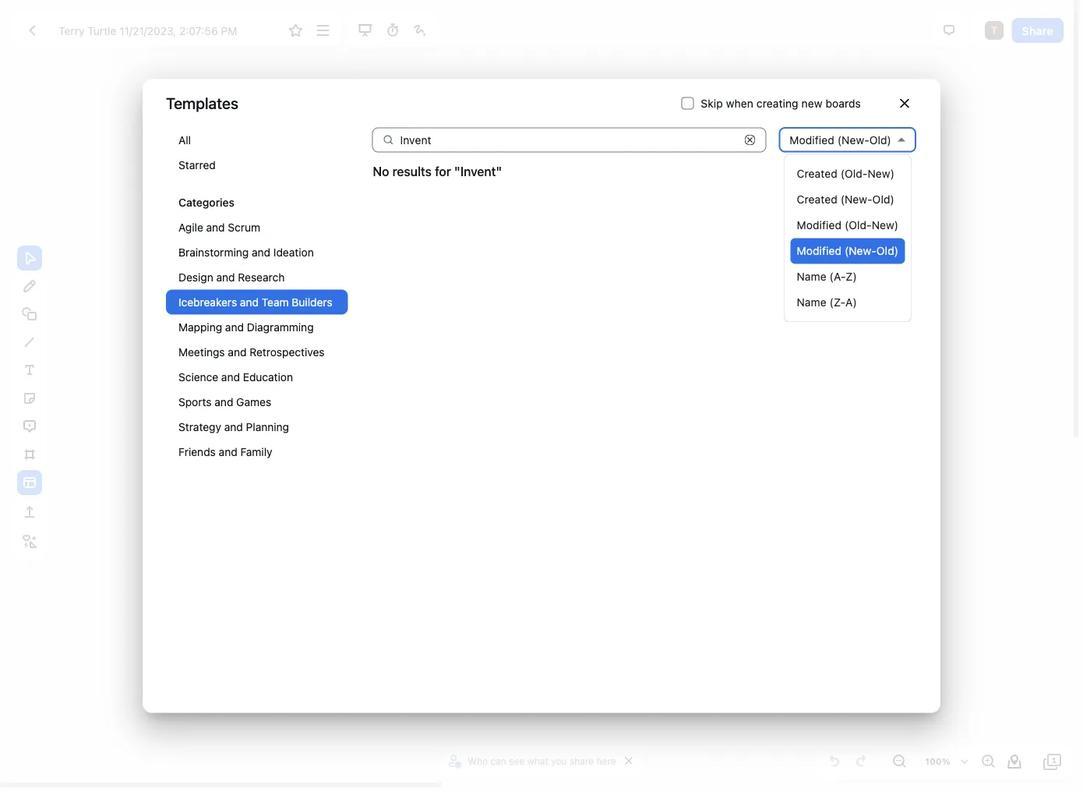 Task type: vqa. For each thing, say whether or not it's contained in the screenshot.
the bottom OLD)
yes



Task type: locate. For each thing, give the bounding box(es) containing it.
Document name text field
[[47, 18, 281, 43]]

old) down created (old-new) option
[[873, 193, 895, 206]]

created down created (old-new)
[[797, 193, 838, 206]]

and for strategy
[[224, 420, 243, 433]]

and for design
[[216, 271, 235, 284]]

%
[[943, 757, 951, 767]]

modified for modified (new-old) option
[[797, 244, 842, 257]]

2 vertical spatial modified
[[797, 244, 842, 257]]

created up created (new-old)
[[797, 167, 838, 180]]

and up friends and family at the left of page
[[224, 420, 243, 433]]

1 vertical spatial (old-
[[845, 219, 872, 232]]

icebreakers
[[179, 296, 237, 308]]

old) inside option
[[877, 244, 899, 257]]

created inside option
[[797, 193, 838, 206]]

1 vertical spatial new)
[[872, 219, 899, 232]]

and down strategy and planning
[[219, 445, 238, 458]]

here
[[597, 756, 617, 767]]

star this whiteboard image
[[286, 21, 305, 40]]

0 vertical spatial (old-
[[841, 167, 868, 180]]

old) down modified (old-new) "option"
[[877, 244, 899, 257]]

share button
[[1013, 18, 1064, 43]]

old) inside dropdown button
[[870, 133, 892, 146]]

modified up name (a-z)
[[797, 244, 842, 257]]

and for meetings
[[228, 346, 247, 358]]

modified (new-old) up created (old-new)
[[790, 133, 892, 146]]

and down brainstorming
[[216, 271, 235, 284]]

name inside option
[[797, 270, 827, 283]]

icebreakers and team builders
[[179, 296, 333, 308]]

pages image
[[1044, 753, 1063, 771]]

1 name from the top
[[797, 270, 827, 283]]

strategy and planning
[[179, 420, 289, 433]]

mapping
[[179, 321, 222, 333]]

new) inside "option"
[[872, 219, 899, 232]]

agile
[[179, 221, 203, 234]]

name (a-z) option
[[791, 264, 906, 290]]

modified (new-old)
[[790, 133, 892, 146], [797, 244, 899, 257]]

list box
[[784, 154, 912, 322]]

design and research
[[179, 271, 285, 284]]

modified (new-old) inside dropdown button
[[790, 133, 892, 146]]

1 vertical spatial modified
[[797, 219, 842, 232]]

education
[[243, 370, 293, 383]]

(old- inside option
[[841, 167, 868, 180]]

no
[[373, 164, 390, 179]]

name for name (z-a)
[[797, 296, 827, 309]]

created for created (new-old)
[[797, 193, 838, 206]]

1 created from the top
[[797, 167, 838, 180]]

who can see what you share here button
[[446, 749, 621, 773]]

new) for created (old-new)
[[868, 167, 895, 180]]

new) up "created (new-old)" option
[[868, 167, 895, 180]]

modified (new-old) for modified (new-old) dropdown button
[[790, 133, 892, 146]]

and up meetings and retrospectives
[[225, 321, 244, 333]]

meetings and retrospectives
[[179, 346, 325, 358]]

no results for "invent"
[[373, 164, 502, 179]]

1 vertical spatial created
[[797, 193, 838, 206]]

results
[[393, 164, 432, 179]]

modified inside "option"
[[797, 219, 842, 232]]

brainstorming
[[179, 246, 249, 259]]

dashboard image
[[23, 21, 41, 40]]

creating
[[757, 97, 799, 110]]

1 vertical spatial (new-
[[841, 193, 873, 206]]

modified down new
[[790, 133, 835, 146]]

sports
[[179, 395, 212, 408]]

modified (new-old) down modified (old-new) "option"
[[797, 244, 899, 257]]

name (z-a)
[[797, 296, 858, 309]]

modified inside dropdown button
[[790, 133, 835, 146]]

0 vertical spatial created
[[797, 167, 838, 180]]

ideation
[[274, 246, 314, 259]]

name
[[797, 270, 827, 283], [797, 296, 827, 309]]

1 vertical spatial modified (new-old)
[[797, 244, 899, 257]]

brainstorming and ideation
[[179, 246, 314, 259]]

retrospectives
[[250, 346, 325, 358]]

and for brainstorming
[[252, 246, 271, 259]]

modified for modified (old-new) "option"
[[797, 219, 842, 232]]

and for mapping
[[225, 321, 244, 333]]

0 vertical spatial name
[[797, 270, 827, 283]]

(old- down "created (new-old)" option
[[845, 219, 872, 232]]

comment panel image
[[940, 21, 959, 40]]

modified
[[790, 133, 835, 146], [797, 219, 842, 232], [797, 244, 842, 257]]

planning
[[246, 420, 289, 433]]

team
[[262, 296, 289, 308]]

name for name (a-z)
[[797, 270, 827, 283]]

created
[[797, 167, 838, 180], [797, 193, 838, 206]]

timer image
[[384, 21, 402, 40]]

(z-
[[830, 296, 846, 309]]

no results for "invent" status
[[373, 162, 502, 181]]

(new- inside option
[[841, 193, 873, 206]]

research
[[238, 271, 285, 284]]

2 name from the top
[[797, 296, 827, 309]]

and up sports and games
[[221, 370, 240, 383]]

(new- up z)
[[845, 244, 877, 257]]

new) down "created (new-old)" option
[[872, 219, 899, 232]]

(old- up "created (new-old)" option
[[841, 167, 868, 180]]

and
[[206, 221, 225, 234], [252, 246, 271, 259], [216, 271, 235, 284], [240, 296, 259, 308], [225, 321, 244, 333], [228, 346, 247, 358], [221, 370, 240, 383], [215, 395, 233, 408], [224, 420, 243, 433], [219, 445, 238, 458]]

(old- inside "option"
[[845, 219, 872, 232]]

you
[[551, 756, 567, 767]]

modified down created (new-old)
[[797, 219, 842, 232]]

modified (new-old) inside option
[[797, 244, 899, 257]]

old) for "created (new-old)" option
[[873, 193, 895, 206]]

name (z-a) option
[[791, 290, 906, 315]]

old) for modified (new-old) option
[[877, 244, 899, 257]]

name left (a-
[[797, 270, 827, 283]]

2 created from the top
[[797, 193, 838, 206]]

name inside option
[[797, 296, 827, 309]]

(new- inside dropdown button
[[838, 133, 870, 146]]

modified (new-old) button
[[779, 115, 917, 165]]

name left "(z-"
[[797, 296, 827, 309]]

and for icebreakers
[[240, 296, 259, 308]]

categories element
[[166, 128, 348, 480]]

0 vertical spatial modified
[[790, 133, 835, 146]]

and up science and education
[[228, 346, 247, 358]]

all
[[179, 133, 191, 146]]

old)
[[870, 133, 892, 146], [873, 193, 895, 206], [877, 244, 899, 257]]

mapping and diagramming
[[179, 321, 314, 333]]

old) inside option
[[873, 193, 895, 206]]

(new- down created (old-new) option
[[841, 193, 873, 206]]

1 vertical spatial name
[[797, 296, 827, 309]]

and right agile
[[206, 221, 225, 234]]

0 vertical spatial (new-
[[838, 133, 870, 146]]

skip
[[701, 97, 724, 110]]

and for sports
[[215, 395, 233, 408]]

modified inside option
[[797, 244, 842, 257]]

new)
[[868, 167, 895, 180], [872, 219, 899, 232]]

starred
[[179, 158, 216, 171]]

created inside option
[[797, 167, 838, 180]]

friends
[[179, 445, 216, 458]]

(new-
[[838, 133, 870, 146], [841, 193, 873, 206], [845, 244, 877, 257]]

0 vertical spatial old)
[[870, 133, 892, 146]]

design
[[179, 271, 213, 284]]

2 vertical spatial old)
[[877, 244, 899, 257]]

(new- inside option
[[845, 244, 877, 257]]

share
[[1023, 24, 1054, 37]]

2 vertical spatial (new-
[[845, 244, 877, 257]]

(new- up created (old-new) option
[[838, 133, 870, 146]]

games
[[236, 395, 271, 408]]

old) up created (old-new) option
[[870, 133, 892, 146]]

and up the mapping and diagramming
[[240, 296, 259, 308]]

upload pdfs and images image
[[20, 503, 39, 522]]

categories
[[179, 196, 235, 209]]

more options image
[[314, 21, 333, 40]]

1 vertical spatial old)
[[873, 193, 895, 206]]

(old-
[[841, 167, 868, 180], [845, 219, 872, 232]]

modified (old-new) option
[[791, 213, 906, 238]]

new) inside option
[[868, 167, 895, 180]]

and up strategy and planning
[[215, 395, 233, 408]]

0 vertical spatial new)
[[868, 167, 895, 180]]

and up research
[[252, 246, 271, 259]]

0 vertical spatial modified (new-old)
[[790, 133, 892, 146]]



Task type: describe. For each thing, give the bounding box(es) containing it.
when
[[727, 97, 754, 110]]

templates
[[166, 94, 239, 112]]

new) for modified (old-new)
[[872, 219, 899, 232]]

(new- for modified (new-old) dropdown button
[[838, 133, 870, 146]]

(new- for "created (new-old)" option
[[841, 193, 873, 206]]

scrum
[[228, 221, 261, 234]]

Search Templates in Icebreakers and Team Builders text field
[[400, 128, 739, 153]]

(new- for modified (new-old) option
[[845, 244, 877, 257]]

can
[[491, 756, 507, 767]]

sports and games
[[179, 395, 271, 408]]

zoom in image
[[979, 753, 998, 771]]

agile and scrum
[[179, 221, 261, 234]]

z)
[[846, 270, 858, 283]]

who can see what you share here
[[468, 756, 617, 767]]

modified (new-old) for modified (new-old) option
[[797, 244, 899, 257]]

(old- for created
[[841, 167, 868, 180]]

strategy
[[179, 420, 221, 433]]

created (new-old) option
[[791, 187, 906, 213]]

100
[[926, 757, 943, 767]]

created (old-new)
[[797, 167, 895, 180]]

old) for modified (new-old) dropdown button
[[870, 133, 892, 146]]

science and education
[[179, 370, 293, 383]]

list box containing created (old-new)
[[784, 154, 912, 322]]

boards
[[826, 97, 862, 110]]

see
[[509, 756, 525, 767]]

new
[[802, 97, 823, 110]]

share
[[570, 756, 594, 767]]

zoom out image
[[891, 753, 909, 771]]

a)
[[846, 296, 858, 309]]

for
[[435, 164, 451, 179]]

and for friends
[[219, 445, 238, 458]]

modified (new-old) option
[[791, 238, 906, 264]]

friends and family
[[179, 445, 273, 458]]

builders
[[292, 296, 333, 308]]

family
[[241, 445, 273, 458]]

present image
[[356, 21, 375, 40]]

meetings
[[179, 346, 225, 358]]

modified for modified (new-old) dropdown button
[[790, 133, 835, 146]]

templates image
[[20, 473, 39, 492]]

(a-
[[830, 270, 846, 283]]

created for created (old-new)
[[797, 167, 838, 180]]

science
[[179, 370, 218, 383]]

(old- for modified
[[845, 219, 872, 232]]

created (new-old)
[[797, 193, 895, 206]]

"invent"
[[455, 164, 502, 179]]

what
[[528, 756, 549, 767]]

more tools image
[[20, 533, 39, 551]]

created (old-new) option
[[791, 161, 906, 187]]

skip when creating new boards
[[701, 97, 862, 110]]

laser image
[[411, 21, 430, 40]]

and for science
[[221, 370, 240, 383]]

name (a-z)
[[797, 270, 858, 283]]

who
[[468, 756, 488, 767]]

100 %
[[926, 757, 951, 767]]

and for agile
[[206, 221, 225, 234]]

modified (old-new)
[[797, 219, 899, 232]]

diagramming
[[247, 321, 314, 333]]



